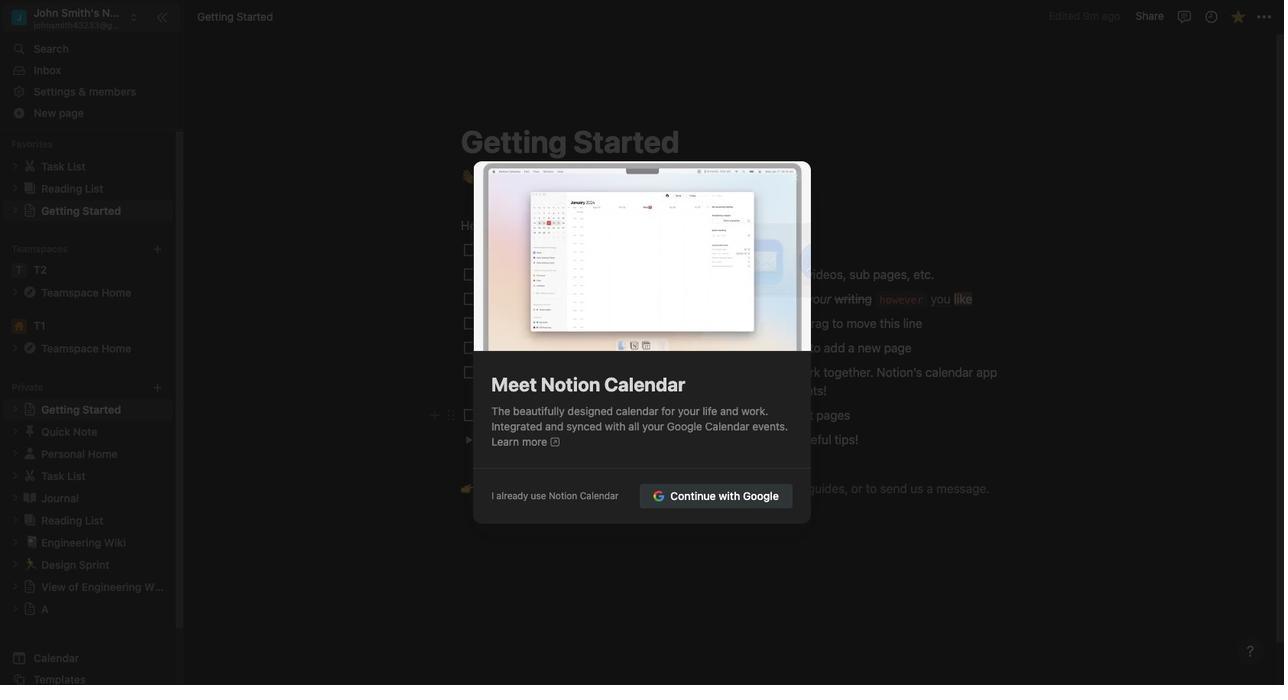 Task type: vqa. For each thing, say whether or not it's contained in the screenshot.
Favorite ICON
no



Task type: describe. For each thing, give the bounding box(es) containing it.
click to add below. option-click to add a block above image
[[429, 406, 441, 424]]

t image
[[11, 263, 27, 278]]

👋 image
[[461, 166, 476, 186]]

comments image
[[1177, 9, 1193, 24]]

close sidebar image
[[156, 11, 168, 23]]



Task type: locate. For each thing, give the bounding box(es) containing it.
drag image
[[446, 410, 457, 421]]

new teamspace image
[[152, 244, 163, 254]]

👉 image
[[461, 478, 476, 498]]

favorited image
[[1231, 9, 1246, 24]]

updates image
[[1204, 9, 1219, 24]]

add a page image
[[152, 382, 163, 393]]

dialog
[[473, 162, 811, 523]]



